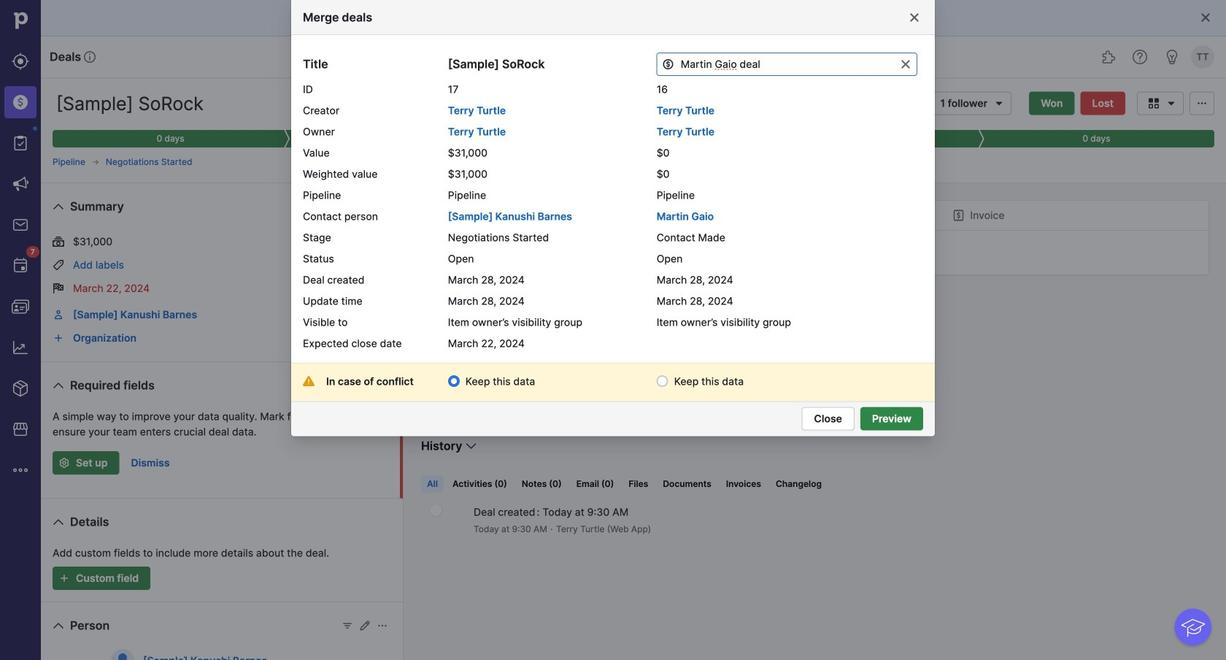 Task type: locate. For each thing, give the bounding box(es) containing it.
1 vertical spatial color undefined image
[[12, 257, 29, 275]]

marketplace image
[[12, 421, 29, 438]]

[Sample] SoRock text field
[[53, 89, 232, 118]]

1 color primary inverted image from the top
[[56, 457, 73, 469]]

None text field
[[657, 53, 918, 76]]

sales assistant image
[[1164, 48, 1182, 66]]

deals image
[[12, 93, 29, 111]]

color primary inverted image
[[56, 457, 73, 469], [56, 573, 73, 584]]

quick help image
[[1132, 48, 1150, 66]]

color primary image
[[1201, 12, 1212, 23], [663, 58, 675, 70], [1146, 98, 1163, 109], [50, 198, 67, 215], [377, 201, 389, 213], [53, 236, 64, 248], [321, 236, 338, 248], [53, 259, 64, 271], [53, 283, 64, 294], [463, 437, 480, 455], [50, 513, 67, 531], [50, 617, 67, 635], [342, 620, 353, 632], [377, 620, 389, 632]]

menu
[[0, 0, 41, 660]]

0 vertical spatial color undefined image
[[12, 134, 29, 152]]

1 vertical spatial color primary inverted image
[[56, 573, 73, 584]]

color primary image
[[909, 12, 921, 23], [901, 58, 912, 70], [991, 98, 1009, 109], [1163, 98, 1181, 109], [1194, 98, 1212, 109], [502, 210, 514, 221], [566, 210, 578, 221], [691, 210, 703, 221], [953, 210, 965, 221], [455, 295, 473, 313], [50, 377, 67, 394], [754, 400, 771, 411], [359, 620, 371, 632]]

0 vertical spatial color primary inverted image
[[56, 457, 73, 469]]

color undefined image up the campaigns 'icon'
[[12, 134, 29, 152]]

2 color undefined image from the top
[[12, 257, 29, 275]]

menu item
[[0, 82, 41, 123]]

color secondary image
[[430, 505, 442, 516]]

color undefined image
[[12, 134, 29, 152], [12, 257, 29, 275]]

color warning image
[[303, 375, 315, 387]]

contacts image
[[12, 298, 29, 316]]

color undefined image down sales inbox image
[[12, 257, 29, 275]]



Task type: describe. For each thing, give the bounding box(es) containing it.
knowledge center bot, also known as kc bot is an onboarding assistant that allows you to see the list of onboarding items in one place for quick and easy reference. this improves your in-app experience. image
[[1175, 609, 1212, 646]]

info image
[[84, 51, 96, 63]]

home image
[[9, 9, 31, 31]]

leads image
[[12, 53, 29, 70]]

color link image
[[53, 332, 64, 344]]

2 color primary inverted image from the top
[[56, 573, 73, 584]]

sales inbox image
[[12, 216, 29, 234]]

1 color undefined image from the top
[[12, 134, 29, 152]]

Search Pipedrive field
[[482, 42, 745, 72]]

insights image
[[12, 339, 29, 356]]

quick add image
[[762, 48, 780, 66]]

color link image
[[53, 309, 64, 321]]

more image
[[12, 462, 29, 479]]

products image
[[12, 380, 29, 397]]

campaigns image
[[12, 175, 29, 193]]



Task type: vqa. For each thing, say whether or not it's contained in the screenshot.
third color primary icon from the right
no



